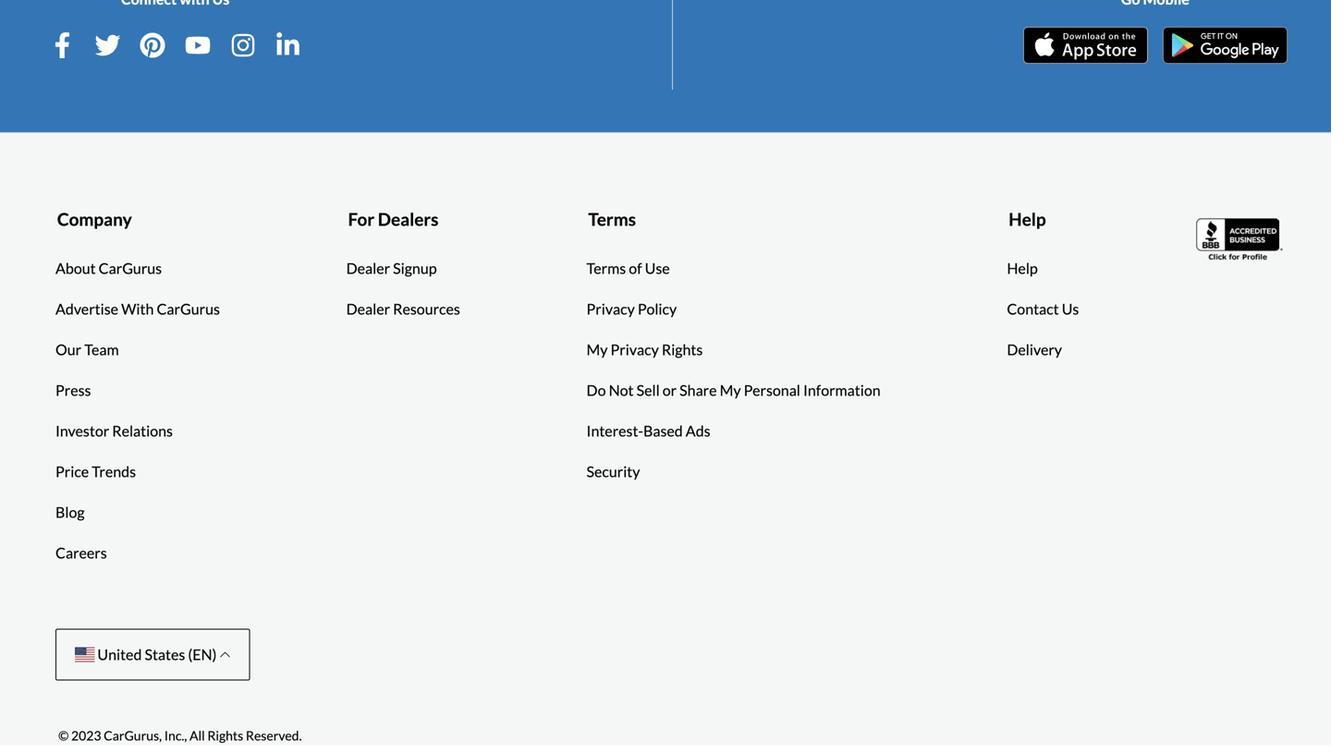 Task type: vqa. For each thing, say whether or not it's contained in the screenshot.
My to the left
yes



Task type: locate. For each thing, give the bounding box(es) containing it.
about
[[55, 259, 96, 277]]

contact us
[[1007, 300, 1080, 318]]

privacy inside 'link'
[[611, 341, 659, 359]]

press
[[55, 382, 91, 400]]

1 dealer from the top
[[346, 259, 390, 277]]

privacy down the terms of use link
[[587, 300, 635, 318]]

terms
[[589, 208, 636, 230], [587, 259, 626, 277]]

for
[[348, 208, 375, 230]]

1 vertical spatial cargurus
[[157, 300, 220, 318]]

1 vertical spatial dealer
[[346, 300, 390, 318]]

contact
[[1007, 300, 1059, 318]]

team
[[84, 341, 119, 359]]

click for the bbb business review of this auto listing service in cambridge ma image
[[1197, 216, 1286, 263]]

©
[[58, 728, 69, 744]]

relations
[[112, 422, 173, 440]]

terms up terms of use
[[589, 208, 636, 230]]

price trends link
[[55, 461, 136, 483]]

sell
[[637, 382, 660, 400]]

my
[[587, 341, 608, 359], [720, 382, 741, 400]]

all
[[190, 728, 205, 744]]

0 vertical spatial rights
[[662, 341, 703, 359]]

security link
[[587, 461, 640, 483]]

0 vertical spatial help
[[1009, 208, 1047, 230]]

0 vertical spatial privacy
[[587, 300, 635, 318]]

rights right all
[[208, 728, 243, 744]]

1 vertical spatial terms
[[587, 259, 626, 277]]

1 horizontal spatial rights
[[662, 341, 703, 359]]

1 vertical spatial my
[[720, 382, 741, 400]]

privacy policy link
[[587, 298, 677, 320]]

cargurus
[[99, 259, 162, 277], [157, 300, 220, 318]]

my inside 'link'
[[587, 341, 608, 359]]

security
[[587, 463, 640, 481]]

rights up 'or'
[[662, 341, 703, 359]]

interest-based ads link
[[587, 420, 711, 443]]

dealer down dealer signup link
[[346, 300, 390, 318]]

1 vertical spatial privacy
[[611, 341, 659, 359]]

privacy
[[587, 300, 635, 318], [611, 341, 659, 359]]

my up do
[[587, 341, 608, 359]]

investor
[[55, 422, 109, 440]]

my inside "link"
[[720, 382, 741, 400]]

careers link
[[55, 542, 107, 565]]

united
[[97, 646, 142, 664]]

help
[[1009, 208, 1047, 230], [1007, 259, 1038, 277]]

terms left of
[[587, 259, 626, 277]]

privacy down privacy policy link
[[611, 341, 659, 359]]

contact us link
[[1007, 298, 1080, 320]]

linkedin image
[[275, 32, 301, 58]]

0 vertical spatial dealer
[[346, 259, 390, 277]]

0 vertical spatial terms
[[589, 208, 636, 230]]

cargurus up with
[[99, 259, 162, 277]]

facebook image
[[50, 32, 75, 58]]

0 vertical spatial my
[[587, 341, 608, 359]]

rights inside 'link'
[[662, 341, 703, 359]]

2 dealer from the top
[[346, 300, 390, 318]]

cargurus right with
[[157, 300, 220, 318]]

interest-based ads
[[587, 422, 711, 440]]

price trends
[[55, 463, 136, 481]]

our team link
[[55, 339, 119, 361]]

share
[[680, 382, 717, 400]]

dealer left signup
[[346, 259, 390, 277]]

investor relations link
[[55, 420, 173, 443]]

1 horizontal spatial my
[[720, 382, 741, 400]]

0 horizontal spatial my
[[587, 341, 608, 359]]

dealer signup link
[[346, 258, 437, 280]]

policy
[[638, 300, 677, 318]]

help link
[[1007, 258, 1038, 280]]

terms of use link
[[587, 258, 670, 280]]

my right the share
[[720, 382, 741, 400]]

terms for terms of use
[[587, 259, 626, 277]]

instagram image
[[230, 32, 256, 58]]

dealer signup
[[346, 259, 437, 277]]

inc.,
[[164, 728, 187, 744]]

1 vertical spatial rights
[[208, 728, 243, 744]]

blog link
[[55, 502, 85, 524]]

information
[[804, 382, 881, 400]]

states
[[145, 646, 185, 664]]

help up help link
[[1009, 208, 1047, 230]]

help up "contact"
[[1007, 259, 1038, 277]]

rights
[[662, 341, 703, 359], [208, 728, 243, 744]]

interest-
[[587, 422, 644, 440]]

not
[[609, 382, 634, 400]]

get it on google play image
[[1163, 27, 1288, 64]]

download on the app store image
[[1024, 27, 1148, 64]]

blog
[[55, 504, 85, 522]]

dealer
[[346, 259, 390, 277], [346, 300, 390, 318]]

for dealers
[[348, 208, 439, 230]]

of
[[629, 259, 642, 277]]



Task type: describe. For each thing, give the bounding box(es) containing it.
(en)
[[188, 646, 217, 664]]

ads
[[686, 422, 711, 440]]

1 vertical spatial help
[[1007, 259, 1038, 277]]

my privacy rights link
[[587, 339, 703, 361]]

0 horizontal spatial rights
[[208, 728, 243, 744]]

company
[[57, 208, 132, 230]]

delivery link
[[1007, 339, 1063, 361]]

terms of use
[[587, 259, 670, 277]]

personal
[[744, 382, 801, 400]]

youtube image
[[185, 32, 211, 58]]

investor relations
[[55, 422, 173, 440]]

signup
[[393, 259, 437, 277]]

pinterest image
[[140, 32, 166, 58]]

privacy policy
[[587, 300, 677, 318]]

united states (en) button
[[55, 629, 250, 681]]

dealer resources
[[346, 300, 460, 318]]

or
[[663, 382, 677, 400]]

do not sell or share my personal information link
[[587, 380, 881, 402]]

cargurus,
[[104, 728, 162, 744]]

trends
[[92, 463, 136, 481]]

delivery
[[1007, 341, 1063, 359]]

about cargurus
[[55, 259, 162, 277]]

dealer resources link
[[346, 298, 460, 320]]

based
[[644, 422, 683, 440]]

our
[[55, 341, 81, 359]]

do
[[587, 382, 606, 400]]

advertise
[[55, 300, 118, 318]]

0 vertical spatial cargurus
[[99, 259, 162, 277]]

do not sell or share my personal information
[[587, 382, 881, 400]]

© 2023 cargurus, inc., all rights reserved.
[[58, 728, 302, 744]]

advertise with cargurus link
[[55, 298, 220, 320]]

price
[[55, 463, 89, 481]]

use
[[645, 259, 670, 277]]

united states (en)
[[95, 646, 220, 664]]

careers
[[55, 544, 107, 562]]

terms for terms
[[589, 208, 636, 230]]

advertise with cargurus
[[55, 300, 220, 318]]

dealer for dealer signup
[[346, 259, 390, 277]]

dealer for dealer resources
[[346, 300, 390, 318]]

about cargurus link
[[55, 258, 162, 280]]

us image
[[75, 648, 95, 663]]

resources
[[393, 300, 460, 318]]

2023
[[71, 728, 101, 744]]

my privacy rights
[[587, 341, 703, 359]]

with
[[121, 300, 154, 318]]

dealers
[[378, 208, 439, 230]]

reserved.
[[246, 728, 302, 744]]

us
[[1062, 300, 1080, 318]]

twitter image
[[95, 32, 121, 58]]

press link
[[55, 380, 91, 402]]

our team
[[55, 341, 119, 359]]



